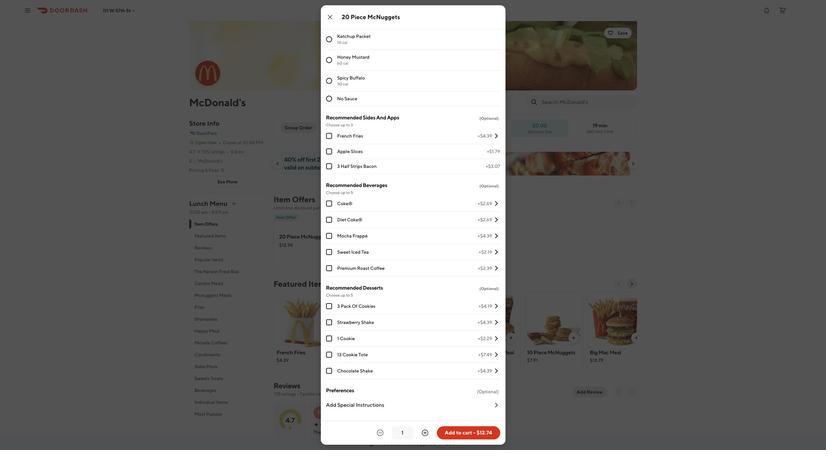 Task type: vqa. For each thing, say whether or not it's contained in the screenshot.
arugula,
no



Task type: describe. For each thing, give the bounding box(es) containing it.
ketchup
[[337, 34, 355, 39]]

lunch
[[189, 200, 208, 207]]

special
[[338, 402, 355, 408]]

to inside button
[[457, 430, 462, 436]]

ratings inside reviews 135 ratings • 1 public review
[[282, 391, 296, 397]]

popular items button
[[189, 254, 266, 266]]

+$7.49
[[479, 352, 493, 357]]

0 horizontal spatial 4.7
[[189, 149, 196, 154]]

mocha frappé
[[337, 233, 368, 239]]

5 inside the recommended beverages choose up to 5
[[351, 190, 353, 195]]

coffees
[[211, 340, 228, 346]]

Item Search search field
[[542, 99, 632, 106]]

limit
[[274, 205, 284, 211]]

• right '$'
[[194, 158, 196, 164]]

popular inside button
[[195, 257, 211, 262]]

10 piece mcnuggets meal $13.99
[[339, 349, 388, 370]]

popular items
[[195, 257, 224, 262]]

of 5 stars
[[283, 437, 298, 442]]

add special instructions
[[326, 402, 384, 408]]

$ • mcdonald's
[[189, 158, 223, 164]]

0 vertical spatial coke®
[[337, 201, 353, 206]]

10 inside ketchup packet 10 cal
[[337, 40, 342, 45]]

0 vertical spatial ratings
[[210, 149, 225, 154]]

0 horizontal spatial -
[[209, 210, 211, 215]]

recommended desserts choose up to 5
[[326, 285, 383, 298]]

dashpass
[[197, 131, 217, 136]]

57th
[[115, 8, 125, 13]]

meal inside the big mac meal $13.79
[[610, 349, 622, 356]]

Current quantity is 1 number field
[[396, 429, 409, 437]]

group
[[285, 125, 298, 130]]

add for add special instructions
[[326, 402, 336, 408]]

10 piece mcnuggets image
[[525, 292, 583, 347]]

beverages button
[[189, 384, 266, 396]]

add to cart - $12.74
[[445, 430, 492, 436]]

cookie for 13
[[343, 352, 358, 357]]

preferences
[[326, 387, 354, 394]]

more for see more
[[226, 179, 238, 184]]

$10
[[354, 156, 363, 163]]

fees
[[209, 168, 219, 173]]

store info
[[189, 119, 220, 127]]

choose inside recommended sides and apps choose up to 3
[[326, 122, 340, 127]]

3 half strips bacon
[[337, 164, 377, 169]]

up inside recommended sides and apps choose up to 3
[[341, 122, 346, 127]]

recommended for recommended beverages
[[326, 182, 362, 188]]

next image
[[629, 389, 635, 395]]

1 cookie
[[337, 336, 355, 341]]

sides inside button
[[195, 364, 206, 369]]

piece for 20 piece mcnuggets $12.74
[[287, 234, 300, 240]]

135 ratings •
[[202, 149, 229, 154]]

1 horizontal spatial previous button of carousel image
[[616, 200, 622, 205]]

5 inside mild picante salsa 5 cal
[[337, 19, 340, 24]]

cal for spicy
[[343, 82, 348, 86]]

$13.79
[[590, 358, 604, 363]]

reviews link
[[274, 381, 300, 390]]

per
[[313, 205, 320, 211]]

review
[[587, 389, 603, 395]]

&
[[205, 168, 208, 173]]

mcnuggets for 20 piece mcnuggets
[[368, 14, 400, 20]]

mild
[[337, 13, 347, 18]]

• left the 0.6
[[227, 149, 229, 154]]

up inside the recommended beverages choose up to 5
[[341, 190, 346, 195]]

2 inside 2 cheeseburger meal $14.04
[[465, 349, 468, 356]]

st
[[126, 8, 131, 13]]

featured items inside button
[[195, 233, 226, 239]]

discount
[[294, 205, 312, 211]]

decrease quantity by 1 image
[[376, 429, 384, 437]]

item for item offers limit one discount per order
[[274, 195, 291, 204]]

1 vertical spatial coke®
[[347, 217, 363, 222]]

mcchicken image
[[399, 292, 458, 347]]

recommended desserts group
[[326, 284, 500, 379]]

up inside 40% off first 2 orders up to $10 off with 40welcome, valid on subtotals $15
[[339, 156, 346, 163]]

subtotals
[[305, 164, 330, 171]]

5 right of
[[287, 437, 289, 442]]

mcnuggets for 20 piece mcnuggets $12.74
[[301, 234, 328, 240]]

kerwin
[[203, 269, 218, 274]]

items for "featured items" button
[[215, 233, 226, 239]]

increase quantity by 1 image
[[421, 429, 429, 437]]

cookies
[[359, 304, 376, 309]]

add to cart - $12.74 button
[[437, 426, 500, 440]]

instructions
[[356, 402, 384, 408]]

pricing
[[189, 168, 204, 173]]

honey
[[337, 54, 351, 60]]

20 for 20 piece mcnuggets $12.74
[[279, 234, 286, 240]]

combo meals
[[195, 281, 224, 286]]

individual items
[[195, 400, 228, 405]]

$4.39
[[277, 358, 289, 363]]

delivery inside 19 min delivery time
[[587, 129, 604, 134]]

111
[[103, 8, 109, 13]]

20 piece mcnuggets
[[342, 14, 400, 20]]

$14.04
[[465, 358, 479, 363]]

frost
[[219, 269, 230, 274]]

time
[[604, 129, 614, 134]]

3 pack of cookies
[[337, 304, 376, 309]]

chocolate shake
[[337, 368, 373, 374]]

add item to cart image for 2 cheeseburger meal
[[509, 335, 514, 341]]

meal inside button
[[209, 328, 220, 334]]

iced
[[352, 249, 361, 255]]

1 off from the left
[[298, 156, 305, 163]]

recommended for recommended desserts
[[326, 285, 362, 291]]

choose for recommended desserts
[[326, 293, 340, 298]]

13 cookie tote
[[337, 352, 368, 357]]

first
[[306, 156, 316, 163]]

shareables
[[195, 316, 218, 322]]

$5.32
[[402, 358, 414, 363]]

+$2.69 for diet coke®
[[478, 217, 493, 222]]

+$2.69 for coke®
[[478, 201, 493, 206]]

w
[[109, 8, 114, 13]]

items for individual items button
[[216, 400, 228, 405]]

10 piece mcnuggets $7.91
[[527, 349, 576, 363]]

19 min delivery time
[[587, 122, 614, 134]]

item offer
[[276, 215, 296, 220]]

19
[[593, 122, 598, 129]]

0.6
[[231, 149, 238, 154]]

the kerwin frost box button
[[189, 266, 266, 278]]

french fries image
[[274, 292, 332, 347]]

3 for half
[[337, 164, 340, 169]]

2 inside 40% off first 2 orders up to $10 off with 40welcome, valid on subtotals $15
[[317, 156, 320, 163]]

see for see more
[[217, 179, 225, 184]]

on inside 40% off first 2 orders up to $10 off with 40welcome, valid on subtotals $15
[[298, 164, 304, 171]]

most
[[195, 412, 205, 417]]

mccafe coffees
[[195, 340, 228, 346]]

save
[[618, 30, 628, 36]]

spicy buffalo 30 cal
[[337, 75, 365, 86]]

the
[[195, 269, 202, 274]]

strawberry
[[337, 320, 360, 325]]

open menu image
[[24, 6, 32, 14]]

mild picante salsa 5 cal
[[337, 13, 376, 24]]

buffalo
[[350, 75, 365, 81]]

meals for combo meals
[[211, 281, 224, 286]]

meals for mcnuggets meals
[[219, 293, 232, 298]]

1 vertical spatial featured items
[[274, 279, 329, 288]]

+$4.39 for strawberry shake
[[478, 320, 493, 325]]

see all
[[420, 429, 434, 434]]

10 for 10 piece mcnuggets meal
[[339, 349, 345, 356]]

2 cheeseburger meal image
[[462, 292, 521, 347]]

featured items button
[[189, 230, 266, 242]]

items for the popular items button
[[212, 257, 224, 262]]

tote
[[359, 352, 368, 357]]

recommended sides and apps choose up to 3
[[326, 115, 399, 127]]

item for item offer
[[276, 215, 285, 220]]

• right the now
[[219, 140, 221, 145]]

min
[[599, 122, 608, 129]]

mcnuggets for 10 piece mcnuggets $7.91
[[548, 349, 576, 356]]

pricing & fees
[[189, 168, 219, 173]]

20 piece mcnuggets dialog
[[321, 0, 506, 445]]

+$4.39 for french fries
[[478, 133, 493, 139]]

store
[[189, 119, 206, 127]]

shake for strawberry shake
[[361, 320, 374, 325]]

cheeseburger
[[469, 349, 502, 356]]

1 horizontal spatial 4.7
[[286, 416, 295, 424]]

coffee
[[370, 266, 385, 271]]

1 horizontal spatial on
[[439, 440, 445, 446]]

cookie for 1
[[340, 336, 355, 341]]



Task type: locate. For each thing, give the bounding box(es) containing it.
meal right mac
[[610, 349, 622, 356]]

- right am
[[209, 210, 211, 215]]

20 right close 20 piece mcnuggets "icon"
[[342, 14, 350, 20]]

items inside button
[[215, 233, 226, 239]]

see for see all
[[420, 429, 427, 434]]

2 vertical spatial fries
[[294, 349, 305, 356]]

delivery
[[587, 129, 604, 134], [528, 129, 545, 134]]

coke®
[[337, 201, 353, 206], [347, 217, 363, 222]]

• left public
[[297, 391, 299, 397]]

reviews button
[[189, 242, 266, 254]]

frappé
[[353, 233, 368, 239]]

0 vertical spatial previous button of carousel image
[[275, 161, 280, 166]]

0 horizontal spatial french
[[277, 349, 293, 356]]

mcnuggets up chocolate shake
[[360, 349, 388, 356]]

recommended sides and apps group
[[326, 114, 500, 174]]

$12.74 inside 20 piece mcnuggets $12.74
[[279, 243, 293, 248]]

- right cart
[[474, 430, 476, 436]]

$5.32 button
[[399, 292, 458, 374]]

0 vertical spatial 1
[[337, 336, 339, 341]]

popular down individual items
[[206, 412, 223, 417]]

p
[[318, 409, 322, 416]]

more up menu
[[226, 179, 238, 184]]

10 up $7.91
[[527, 349, 533, 356]]

1 horizontal spatial more
[[226, 179, 238, 184]]

1 vertical spatial next button of carousel image
[[629, 281, 635, 286]]

shake down cookies
[[361, 320, 374, 325]]

135 inside reviews 135 ratings • 1 public review
[[274, 391, 281, 397]]

1 vertical spatial offers
[[205, 221, 218, 227]]

roast
[[357, 266, 370, 271]]

0 vertical spatial french
[[337, 133, 352, 139]]

condiments button
[[189, 349, 266, 361]]

previous button of carousel image
[[275, 161, 280, 166], [616, 200, 622, 205]]

1 vertical spatial fries
[[195, 305, 205, 310]]

mcnuggets down per
[[301, 234, 328, 240]]

mcnuggets down add item to cart image in the right of the page
[[548, 349, 576, 356]]

mcnuggets meals
[[195, 293, 232, 298]]

reviews inside reviews 135 ratings • 1 public review
[[274, 381, 300, 390]]

popular inside button
[[206, 412, 223, 417]]

info
[[207, 119, 220, 127]]

1 vertical spatial +$2.69
[[478, 217, 493, 222]]

choose up 3 pack of cookies at bottom
[[326, 293, 340, 298]]

mcnuggets
[[368, 14, 400, 20], [301, 234, 328, 240], [360, 349, 388, 356], [548, 349, 576, 356]]

2 choose from the top
[[326, 190, 340, 195]]

shake for chocolate shake
[[360, 368, 373, 374]]

fries
[[353, 133, 363, 139], [195, 305, 205, 310], [294, 349, 305, 356]]

4:59
[[212, 210, 221, 215]]

reviews up popular items
[[195, 245, 212, 250]]

2 delivery from the left
[[528, 129, 545, 134]]

10 for 10 piece mcnuggets
[[527, 349, 533, 356]]

add item to cart image for french fries
[[321, 335, 326, 341]]

0 horizontal spatial 1
[[300, 391, 302, 397]]

piece right mild
[[351, 14, 366, 20]]

1 horizontal spatial delivery
[[587, 129, 604, 134]]

1 +$4.39 from the top
[[478, 133, 493, 139]]

group
[[326, 0, 500, 106]]

None radio
[[326, 16, 332, 21], [326, 36, 332, 42], [326, 78, 332, 84], [326, 16, 332, 21], [326, 36, 332, 42], [326, 78, 332, 84]]

0 horizontal spatial beverages
[[195, 388, 217, 393]]

1 next button of carousel image from the top
[[629, 200, 635, 205]]

free
[[379, 440, 390, 446]]

recommended down half
[[326, 182, 362, 188]]

+$4.19
[[479, 304, 493, 309]]

1 vertical spatial 2
[[465, 349, 468, 356]]

beverages inside button
[[195, 388, 217, 393]]

beverages
[[363, 182, 388, 188], [195, 388, 217, 393]]

1 choose from the top
[[326, 122, 340, 127]]

ketchup packet 10 cal
[[337, 34, 371, 45]]

1 add item to cart image from the left
[[321, 335, 326, 341]]

on right "valid"
[[298, 164, 304, 171]]

on
[[298, 164, 304, 171], [439, 440, 445, 446]]

0 horizontal spatial sides
[[195, 364, 206, 369]]

1 horizontal spatial beverages
[[363, 182, 388, 188]]

3 +$4.39 from the top
[[478, 320, 493, 325]]

+$4.39 up +$2.29
[[478, 320, 493, 325]]

ratings down reviews link on the bottom left
[[282, 391, 296, 397]]

2 +$2.69 from the top
[[478, 217, 493, 222]]

apple slices
[[337, 149, 363, 154]]

None checkbox
[[326, 133, 332, 139], [326, 163, 332, 169], [326, 201, 332, 207], [326, 217, 332, 223], [326, 265, 332, 271], [326, 336, 332, 342], [326, 133, 332, 139], [326, 163, 332, 169], [326, 201, 332, 207], [326, 217, 332, 223], [326, 265, 332, 271], [326, 336, 332, 342]]

fries inside french fries $4.39
[[294, 349, 305, 356]]

mcnuggets for 10 piece mcnuggets meal $13.99
[[360, 349, 388, 356]]

1 horizontal spatial -
[[474, 430, 476, 436]]

see all link
[[414, 403, 439, 450]]

reviews down the $4.39
[[274, 381, 300, 390]]

0 vertical spatial fries
[[353, 133, 363, 139]]

1 up 13
[[337, 336, 339, 341]]

recommended for recommended sides and apps
[[326, 115, 362, 121]]

0 horizontal spatial ratings
[[210, 149, 225, 154]]

• inside reviews 135 ratings • 1 public review
[[297, 391, 299, 397]]

see more button
[[190, 177, 265, 187]]

piece down offer
[[287, 234, 300, 240]]

3 left half
[[337, 164, 340, 169]]

ratings
[[210, 149, 225, 154], [282, 391, 296, 397]]

10:30
[[243, 140, 255, 145]]

mcnuggets inside 20 piece mcnuggets $12.74
[[301, 234, 328, 240]]

open
[[195, 140, 207, 145]]

recommended beverages group
[[326, 182, 500, 277]]

135 down reviews link on the bottom left
[[274, 391, 281, 397]]

0 horizontal spatial more
[[207, 364, 218, 369]]

+$3.07
[[486, 164, 500, 169]]

beverages up individual
[[195, 388, 217, 393]]

mcdonald's up info
[[189, 96, 246, 109]]

0 horizontal spatial 135
[[202, 149, 209, 154]]

coke® up diet
[[337, 201, 353, 206]]

add left review
[[577, 389, 586, 395]]

to inside recommended desserts choose up to 5
[[346, 293, 350, 298]]

shake down tote
[[360, 368, 373, 374]]

2 horizontal spatial add item to cart image
[[634, 335, 639, 341]]

1 horizontal spatial featured
[[274, 279, 307, 288]]

5 inside recommended desserts choose up to 5
[[351, 293, 353, 298]]

delivery down $0.00
[[528, 129, 545, 134]]

2
[[317, 156, 320, 163], [465, 349, 468, 356]]

to up pack
[[346, 293, 350, 298]]

1 horizontal spatial featured items
[[274, 279, 329, 288]]

mccafe
[[195, 340, 210, 346]]

delivery inside $0.00 delivery fee
[[528, 129, 545, 134]]

1 vertical spatial more
[[207, 364, 218, 369]]

2 +$4.39 from the top
[[478, 233, 493, 239]]

notification bell image
[[763, 6, 771, 14]]

1 inside recommended desserts group
[[337, 336, 339, 341]]

20 inside dialog
[[342, 14, 350, 20]]

0 vertical spatial 2
[[317, 156, 320, 163]]

add for add review
[[577, 389, 586, 395]]

mccafe coffees button
[[189, 337, 266, 349]]

1 horizontal spatial 2
[[465, 349, 468, 356]]

cal inside honey mustard 60 cal
[[343, 61, 349, 66]]

40welcome,
[[385, 156, 426, 163]]

meal up $13.99
[[339, 357, 351, 363]]

mi
[[239, 149, 244, 154]]

meals
[[211, 281, 224, 286], [219, 293, 232, 298]]

$0.00
[[533, 122, 548, 129]]

group containing mild picante salsa
[[326, 0, 500, 106]]

stars
[[290, 437, 298, 442]]

fries for french fries
[[353, 133, 363, 139]]

up up the french fries
[[341, 122, 346, 127]]

recommended up pack
[[326, 285, 362, 291]]

piece right 13
[[346, 349, 359, 356]]

apple
[[337, 149, 350, 154]]

item down limit on the top
[[276, 215, 285, 220]]

cal down mild
[[341, 19, 346, 24]]

2 horizontal spatial add
[[577, 389, 586, 395]]

1 vertical spatial popular
[[206, 412, 223, 417]]

meals down the kerwin frost box
[[211, 281, 224, 286]]

with
[[373, 156, 384, 163]]

0 vertical spatial reviews
[[195, 245, 212, 250]]

piece for 20 piece mcnuggets
[[351, 14, 366, 20]]

featured
[[195, 233, 214, 239], [274, 279, 307, 288]]

1 horizontal spatial add
[[445, 430, 455, 436]]

packet
[[356, 34, 371, 39]]

1 inside reviews 135 ratings • 1 public review
[[300, 391, 302, 397]]

cookie right 13
[[343, 352, 358, 357]]

3 add item to cart image from the left
[[634, 335, 639, 341]]

up up half
[[339, 156, 346, 163]]

1 +$2.69 from the top
[[478, 201, 493, 206]]

mcdonald's up pricing & fees "button"
[[198, 158, 223, 164]]

1 horizontal spatial ratings
[[282, 391, 296, 397]]

0 vertical spatial shake
[[361, 320, 374, 325]]

2 vertical spatial item
[[195, 221, 204, 227]]

2 up $14.04
[[465, 349, 468, 356]]

0 vertical spatial 20
[[342, 14, 350, 20]]

0 vertical spatial popular
[[195, 257, 211, 262]]

0 vertical spatial recommended
[[326, 115, 362, 121]]

cal inside mild picante salsa 5 cal
[[341, 19, 346, 24]]

11:00
[[189, 210, 200, 215]]

(optional) inside recommended sides and apps group
[[480, 116, 499, 121]]

items inside button
[[216, 400, 228, 405]]

cart
[[463, 430, 472, 436]]

piece for 10 piece mcnuggets meal $13.99
[[346, 349, 359, 356]]

135 up $ • mcdonald's
[[202, 149, 209, 154]]

2 vertical spatial recommended
[[326, 285, 362, 291]]

mac
[[599, 349, 609, 356]]

0 vertical spatial 135
[[202, 149, 209, 154]]

20 inside 20 piece mcnuggets $12.74
[[279, 234, 286, 240]]

offers up discount
[[292, 195, 315, 204]]

choose inside the recommended beverages choose up to 5
[[326, 190, 340, 195]]

3 inside recommended sides and apps choose up to 3
[[351, 122, 353, 127]]

up up pack
[[341, 293, 346, 298]]

3 up the french fries
[[351, 122, 353, 127]]

1 left public
[[300, 391, 302, 397]]

0 horizontal spatial fries
[[195, 305, 205, 310]]

0 vertical spatial on
[[298, 164, 304, 171]]

up down half
[[341, 190, 346, 195]]

$12.74 down the item offer
[[279, 243, 293, 248]]

offers down 11:00 am - 4:59 pm
[[205, 221, 218, 227]]

french up the $4.39
[[277, 349, 293, 356]]

add inside button
[[577, 389, 586, 395]]

0 vertical spatial more
[[226, 179, 238, 184]]

0 vertical spatial item
[[274, 195, 291, 204]]

meal inside 2 cheeseburger meal $14.04
[[503, 349, 514, 356]]

choose for recommended beverages
[[326, 190, 340, 195]]

1 horizontal spatial 135
[[274, 391, 281, 397]]

2 recommended from the top
[[326, 182, 362, 188]]

(optional) inside recommended desserts group
[[480, 286, 499, 291]]

more up sweets treats
[[207, 364, 218, 369]]

3 left pack
[[337, 304, 340, 309]]

see more
[[217, 179, 238, 184]]

cal inside spicy buffalo 30 cal
[[343, 82, 348, 86]]

french for french fries $4.39
[[277, 349, 293, 356]]

recommended beverages choose up to 5
[[326, 182, 388, 195]]

free 20pc mcnuggetsⓡ on $20+
[[379, 440, 458, 446]]

french inside recommended sides and apps group
[[337, 133, 352, 139]]

+$4.39 for chocolate shake
[[478, 368, 493, 374]]

fries for french fries $4.39
[[294, 349, 305, 356]]

add item to cart image
[[571, 335, 577, 341]]

combo meals button
[[189, 278, 266, 289]]

to down apple slices
[[347, 156, 353, 163]]

$12.74
[[279, 243, 293, 248], [477, 430, 492, 436]]

sweets treats button
[[189, 373, 266, 384]]

combo
[[195, 281, 210, 286]]

group order
[[285, 125, 312, 130]]

0 vertical spatial featured items
[[195, 233, 226, 239]]

add
[[577, 389, 586, 395], [326, 402, 336, 408], [445, 430, 455, 436]]

no sauce
[[337, 96, 358, 101]]

item for item offers
[[195, 221, 204, 227]]

cal for ketchup
[[343, 40, 348, 45]]

cal right 60
[[343, 61, 349, 66]]

0 vertical spatial featured
[[195, 233, 214, 239]]

3 for pack
[[337, 304, 340, 309]]

meals inside button
[[211, 281, 224, 286]]

0 horizontal spatial featured items
[[195, 233, 226, 239]]

2 right the first
[[317, 156, 320, 163]]

(optional) for recommended sides and apps
[[480, 116, 499, 121]]

to down half
[[346, 190, 350, 195]]

one
[[285, 205, 293, 211]]

add for add to cart - $12.74
[[445, 430, 455, 436]]

mustard
[[352, 54, 370, 60]]

0 horizontal spatial 20
[[279, 234, 286, 240]]

piece inside dialog
[[351, 14, 366, 20]]

1 vertical spatial 4.7
[[286, 416, 295, 424]]

10 down ketchup
[[337, 40, 342, 45]]

choose inside recommended desserts choose up to 5
[[326, 293, 340, 298]]

40% off first 2 orders up to $10 off with 40welcome, valid on subtotals $15
[[284, 156, 426, 171]]

10 down the 1 cookie
[[339, 349, 345, 356]]

add down review on the left of the page
[[326, 402, 336, 408]]

5 up of
[[351, 293, 353, 298]]

5
[[337, 19, 340, 24], [351, 190, 353, 195], [351, 293, 353, 298], [287, 437, 289, 442]]

cookie down strawberry
[[340, 336, 355, 341]]

0 vertical spatial 4.7
[[189, 149, 196, 154]]

1 vertical spatial sides
[[195, 364, 206, 369]]

to up the french fries
[[346, 122, 350, 127]]

0 vertical spatial choose
[[326, 122, 340, 127]]

0 horizontal spatial delivery
[[528, 129, 545, 134]]

+$4.39 inside recommended sides and apps group
[[478, 133, 493, 139]]

• closes at 10:30 pm
[[219, 140, 263, 145]]

item down 11:00 in the top of the page
[[195, 221, 204, 227]]

to inside 40% off first 2 orders up to $10 off with 40welcome, valid on subtotals $15
[[347, 156, 353, 163]]

item offers limit one discount per order
[[274, 195, 333, 211]]

1 vertical spatial see
[[420, 429, 427, 434]]

(optional) for recommended desserts
[[480, 286, 499, 291]]

happy
[[195, 328, 208, 334]]

slices
[[351, 149, 363, 154]]

save button
[[605, 28, 632, 38]]

beverages inside the recommended beverages choose up to 5
[[363, 182, 388, 188]]

individual items button
[[189, 396, 266, 408]]

delivery left time
[[587, 129, 604, 134]]

20 for 20 piece mcnuggets
[[342, 14, 350, 20]]

valid
[[284, 164, 297, 171]]

3 choose from the top
[[326, 293, 340, 298]]

more inside button
[[207, 364, 218, 369]]

review
[[317, 391, 331, 397]]

2 vertical spatial add
[[445, 430, 455, 436]]

piece inside 10 piece mcnuggets meal $13.99
[[346, 349, 359, 356]]

1 vertical spatial item
[[276, 215, 285, 220]]

4 +$4.39 from the top
[[478, 368, 493, 374]]

1 vertical spatial 3
[[337, 164, 340, 169]]

1 vertical spatial mcdonald's
[[198, 158, 223, 164]]

recommended
[[326, 115, 362, 121], [326, 182, 362, 188], [326, 285, 362, 291]]

2 add item to cart image from the left
[[509, 335, 514, 341]]

mcnuggets up packet
[[368, 14, 400, 20]]

sides left and
[[363, 115, 376, 121]]

mcdonald's image
[[189, 21, 637, 90], [195, 61, 220, 86]]

previous image
[[616, 389, 622, 395]]

1 horizontal spatial 1
[[337, 336, 339, 341]]

4.7 up of 5 stars
[[286, 416, 295, 424]]

meals down combo meals button at the bottom
[[219, 293, 232, 298]]

now
[[208, 140, 217, 145]]

meal up mccafe coffees
[[209, 328, 220, 334]]

1 vertical spatial shake
[[360, 368, 373, 374]]

chocolate
[[337, 368, 359, 374]]

popular up the
[[195, 257, 211, 262]]

meal right the +$7.49
[[503, 349, 514, 356]]

mcnuggets inside the 10 piece mcnuggets $7.91
[[548, 349, 576, 356]]

fries inside recommended sides and apps group
[[353, 133, 363, 139]]

0 horizontal spatial offers
[[205, 221, 218, 227]]

13
[[337, 352, 342, 357]]

+$4.39 for mocha frappé
[[478, 233, 493, 239]]

box
[[231, 269, 239, 274]]

see left all
[[420, 429, 427, 434]]

0 vertical spatial mcdonald's
[[189, 96, 246, 109]]

offers for item offers limit one discount per order
[[292, 195, 315, 204]]

item up limit on the top
[[274, 195, 291, 204]]

more for sides more
[[207, 364, 218, 369]]

piece inside the 10 piece mcnuggets $7.91
[[534, 349, 547, 356]]

more inside 'button'
[[226, 179, 238, 184]]

- inside button
[[474, 430, 476, 436]]

desserts
[[363, 285, 383, 291]]

half
[[341, 164, 350, 169]]

2 vertical spatial choose
[[326, 293, 340, 298]]

offers inside item offers limit one discount per order
[[292, 195, 315, 204]]

reviews for reviews
[[195, 245, 212, 250]]

reviews inside button
[[195, 245, 212, 250]]

recommended down no sauce
[[326, 115, 362, 121]]

sides inside recommended sides and apps choose up to 3
[[363, 115, 376, 121]]

featured inside button
[[195, 233, 214, 239]]

french for french fries
[[337, 133, 352, 139]]

the kerwin frost box
[[195, 269, 239, 274]]

items inside heading
[[309, 279, 329, 288]]

2 off from the left
[[364, 156, 372, 163]]

french inside french fries $4.39
[[277, 349, 293, 356]]

10 inside 10 piece mcnuggets meal $13.99
[[339, 349, 345, 356]]

4.7 up '$'
[[189, 149, 196, 154]]

0 horizontal spatial $12.74
[[279, 243, 293, 248]]

to inside recommended sides and apps choose up to 3
[[346, 122, 350, 127]]

meals inside button
[[219, 293, 232, 298]]

cal for honey
[[343, 61, 349, 66]]

1 horizontal spatial off
[[364, 156, 372, 163]]

+$4.39 up '+$1.79'
[[478, 133, 493, 139]]

1 vertical spatial ratings
[[282, 391, 296, 397]]

3 inside recommended desserts group
[[337, 304, 340, 309]]

0 horizontal spatial reviews
[[195, 245, 212, 250]]

(optional) for recommended beverages
[[480, 183, 499, 188]]

featured inside heading
[[274, 279, 307, 288]]

$12.74 inside button
[[477, 430, 492, 436]]

next button of carousel image
[[631, 161, 636, 166]]

see down fees at the left of page
[[217, 179, 225, 184]]

1 vertical spatial choose
[[326, 190, 340, 195]]

at
[[238, 140, 242, 145]]

1 horizontal spatial sides
[[363, 115, 376, 121]]

1
[[337, 336, 339, 341], [300, 391, 302, 397]]

1 recommended from the top
[[326, 115, 362, 121]]

1 vertical spatial on
[[439, 440, 445, 446]]

premium
[[337, 266, 357, 271]]

1 vertical spatial cookie
[[343, 352, 358, 357]]

closes
[[223, 140, 237, 145]]

piece inside 20 piece mcnuggets $12.74
[[287, 234, 300, 240]]

0 vertical spatial see
[[217, 179, 225, 184]]

beverages down bacon
[[363, 182, 388, 188]]

0 horizontal spatial on
[[298, 164, 304, 171]]

lunch menu
[[189, 200, 228, 207]]

coke® right diet
[[347, 217, 363, 222]]

2 next button of carousel image from the top
[[629, 281, 635, 286]]

mcnuggets inside dialog
[[368, 14, 400, 20]]

1 delivery from the left
[[587, 129, 604, 134]]

0 vertical spatial $12.74
[[279, 243, 293, 248]]

item inside item offers limit one discount per order
[[274, 195, 291, 204]]

to left cart
[[457, 430, 462, 436]]

cal right 30
[[343, 82, 348, 86]]

-
[[209, 210, 211, 215], [474, 430, 476, 436]]

5 down mild
[[337, 19, 340, 24]]

1 vertical spatial beverages
[[195, 388, 217, 393]]

piece for 10 piece mcnuggets $7.91
[[534, 349, 547, 356]]

happy meal button
[[189, 325, 266, 337]]

0 vertical spatial meals
[[211, 281, 224, 286]]

0 vertical spatial next button of carousel image
[[629, 200, 635, 205]]

1 horizontal spatial offers
[[292, 195, 315, 204]]

recommended inside recommended desserts choose up to 5
[[326, 285, 362, 291]]

0 vertical spatial sides
[[363, 115, 376, 121]]

featured items heading
[[274, 279, 329, 289]]

No Sauce radio
[[326, 96, 332, 102]]

1 vertical spatial previous button of carousel image
[[616, 200, 622, 205]]

+$4.39 inside recommended beverages group
[[478, 233, 493, 239]]

mcnuggets inside 10 piece mcnuggets meal $13.99
[[360, 349, 388, 356]]

10 inside the 10 piece mcnuggets $7.91
[[527, 349, 533, 356]]

None radio
[[326, 57, 332, 63]]

+$4.39 down 2 cheeseburger meal $14.04
[[478, 368, 493, 374]]

piece up $7.91
[[534, 349, 547, 356]]

0 vertical spatial -
[[209, 210, 211, 215]]

0 horizontal spatial previous button of carousel image
[[275, 161, 280, 166]]

to inside the recommended beverages choose up to 5
[[346, 190, 350, 195]]

0 horizontal spatial featured
[[195, 233, 214, 239]]

big mac meal image
[[588, 292, 646, 347]]

0 horizontal spatial 2
[[317, 156, 320, 163]]

1 vertical spatial featured
[[274, 279, 307, 288]]

items inside button
[[212, 257, 224, 262]]

10 piece mcnuggets meal image
[[337, 292, 395, 347]]

20 piece mcnuggets $12.74
[[279, 234, 328, 248]]

happy meal
[[195, 328, 220, 334]]

$12.74 right cart
[[477, 430, 492, 436]]

1 vertical spatial 1
[[300, 391, 302, 397]]

0 items, open order cart image
[[779, 6, 787, 14]]

0 horizontal spatial see
[[217, 179, 225, 184]]

add up $20+
[[445, 430, 455, 436]]

None checkbox
[[326, 148, 332, 154], [326, 233, 332, 239], [326, 249, 332, 255], [326, 303, 332, 309], [326, 319, 332, 325], [326, 352, 332, 358], [326, 368, 332, 374], [326, 148, 332, 154], [326, 233, 332, 239], [326, 249, 332, 255], [326, 303, 332, 309], [326, 319, 332, 325], [326, 352, 332, 358], [326, 368, 332, 374]]

off left the first
[[298, 156, 305, 163]]

1 horizontal spatial fries
[[294, 349, 305, 356]]

sides up sweets
[[195, 364, 206, 369]]

fries inside button
[[195, 305, 205, 310]]

up inside recommended desserts choose up to 5
[[341, 293, 346, 298]]

choose up the french fries
[[326, 122, 340, 127]]

mcdonald's
[[189, 96, 246, 109], [198, 158, 223, 164]]

meal inside 10 piece mcnuggets meal $13.99
[[339, 357, 351, 363]]

1 vertical spatial reviews
[[274, 381, 300, 390]]

+$4.39
[[478, 133, 493, 139], [478, 233, 493, 239], [478, 320, 493, 325], [478, 368, 493, 374]]

previous button of carousel image
[[616, 281, 622, 286]]

recommended inside the recommended beverages choose up to 5
[[326, 182, 362, 188]]

1 vertical spatial $12.74
[[477, 430, 492, 436]]

add item to cart image for big mac meal
[[634, 335, 639, 341]]

next button of carousel image
[[629, 200, 635, 205], [629, 281, 635, 286]]

french up apple
[[337, 133, 352, 139]]

1 horizontal spatial 20
[[342, 14, 350, 20]]

3 recommended from the top
[[326, 285, 362, 291]]

offers for item offers
[[205, 221, 218, 227]]

item offers heading
[[274, 194, 315, 205]]

cal down ketchup
[[343, 40, 348, 45]]

0 vertical spatial add
[[577, 389, 586, 395]]

close 20 piece mcnuggets image
[[326, 13, 334, 21]]

1 horizontal spatial reviews
[[274, 381, 300, 390]]

add item to cart image
[[321, 335, 326, 341], [509, 335, 514, 341], [634, 335, 639, 341]]

off up bacon
[[364, 156, 372, 163]]

sides more button
[[189, 361, 266, 373]]

1 vertical spatial add
[[326, 402, 336, 408]]

(optional) inside recommended beverages group
[[480, 183, 499, 188]]

recommended inside recommended sides and apps choose up to 3
[[326, 115, 362, 121]]

1 vertical spatial recommended
[[326, 182, 362, 188]]

of
[[352, 304, 358, 309]]

ratings down the now
[[210, 149, 225, 154]]

0 horizontal spatial off
[[298, 156, 305, 163]]

reviews for reviews 135 ratings • 1 public review
[[274, 381, 300, 390]]

choose up order
[[326, 190, 340, 195]]

see inside 'button'
[[217, 179, 225, 184]]

5 down strips
[[351, 190, 353, 195]]

cal inside ketchup packet 10 cal
[[343, 40, 348, 45]]

most popular
[[195, 412, 223, 417]]

big
[[590, 349, 598, 356]]



